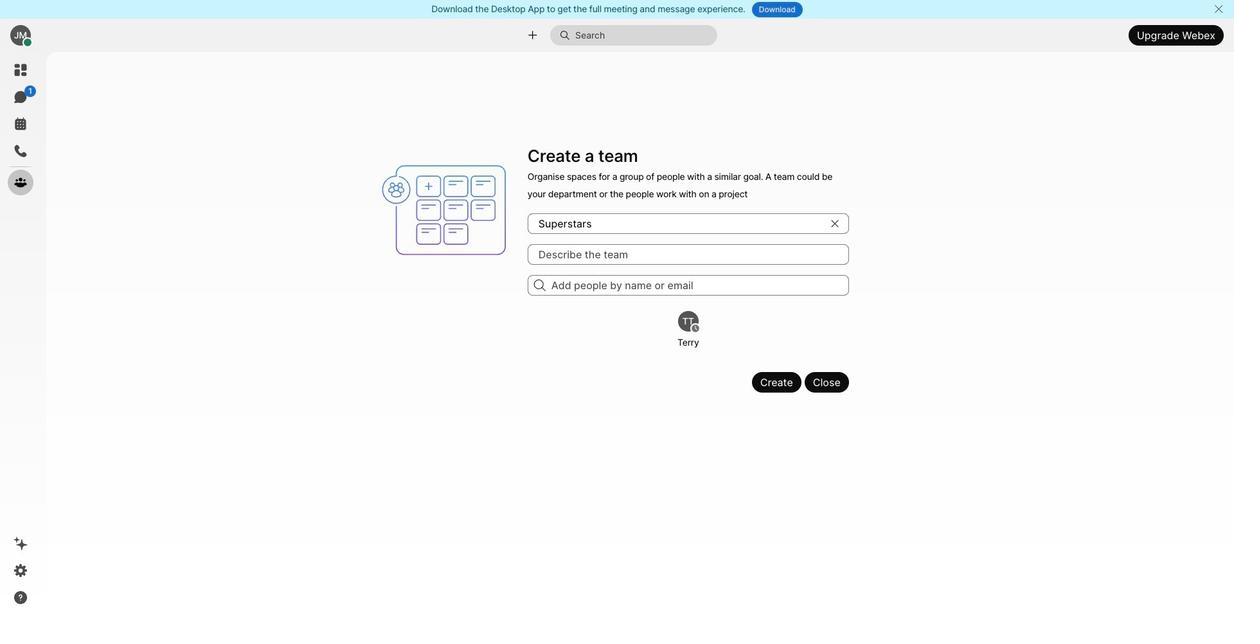 Task type: vqa. For each thing, say whether or not it's contained in the screenshot.
Team moderators LIST
no



Task type: locate. For each thing, give the bounding box(es) containing it.
webex tab list
[[8, 57, 36, 195]]

create a team image
[[376, 142, 520, 278]]

navigation
[[0, 52, 41, 622]]



Task type: describe. For each thing, give the bounding box(es) containing it.
Describe the team text field
[[528, 244, 849, 265]]

Add people by name or email text field
[[528, 275, 849, 296]]

cancel_16 image
[[1214, 4, 1224, 14]]

Name the team (required) text field
[[528, 213, 849, 234]]

search_18 image
[[534, 280, 545, 291]]



